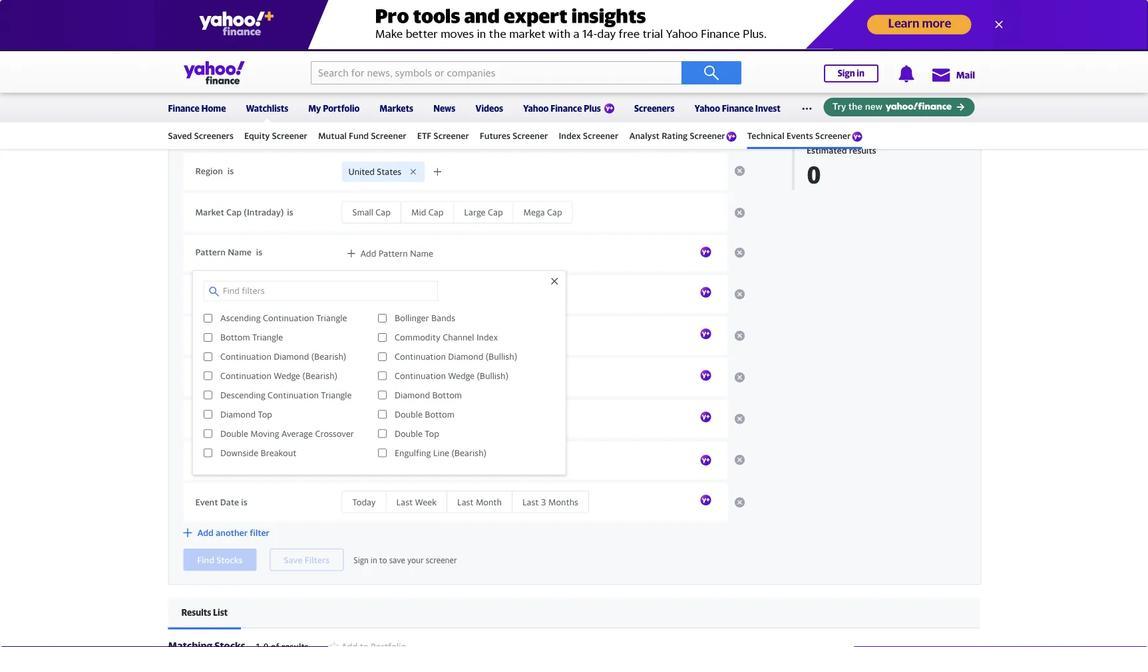 Task type: describe. For each thing, give the bounding box(es) containing it.
diamond down descending
[[220, 409, 255, 420]]

double for double moving average crossover
[[220, 428, 248, 439]]

results
[[849, 145, 877, 155]]

price period is
[[195, 372, 252, 383]]

rating
[[662, 130, 688, 141]]

analyst
[[629, 130, 660, 141]]

bottom for double bottom
[[425, 409, 454, 420]]

pattern name is
[[195, 247, 262, 258]]

currency
[[385, 136, 417, 146]]

in left '1'
[[910, 39, 916, 47]]

finance home link
[[168, 95, 226, 120]]

screener results element
[[155, 599, 994, 648]]

portfolio
[[323, 103, 360, 114]]

yahoo finance premium logo image for technical events screener
[[852, 132, 862, 142]]

today
[[353, 497, 376, 508]]

states
[[377, 167, 402, 177]]

mid cap button
[[401, 202, 454, 223]]

screeners link
[[634, 95, 675, 120]]

outlook
[[195, 289, 228, 299]]

remove region image
[[735, 166, 745, 177]]

technical
[[747, 130, 785, 141]]

united
[[349, 167, 375, 177]]

move
[[266, 450, 288, 460]]

mobile link
[[377, 39, 404, 49]]

event
[[195, 497, 218, 508]]

0 vertical spatial bottom
[[220, 332, 250, 342]]

double for double bottom
[[395, 409, 423, 420]]

diamond up continuation wedge (bearish)
[[274, 351, 309, 362]]

double for double top
[[395, 428, 423, 439]]

0 horizontal spatial news link
[[111, 39, 132, 49]]

gold link
[[821, 54, 840, 65]]

short term
[[353, 331, 396, 341]]

sports link
[[205, 39, 230, 49]]

(intraday)
[[244, 208, 284, 218]]

screener right "futures"
[[513, 130, 548, 141]]

yahoo finance premium logo image for analyst rating screener
[[727, 132, 737, 142]]

mutual fund screener
[[318, 130, 407, 141]]

filters
[[305, 555, 330, 566]]

mega cap
[[524, 208, 562, 218]]

event date is
[[195, 497, 247, 508]]

1 horizontal spatial close image
[[992, 18, 1006, 31]]

sign for sign in to save your screener
[[354, 556, 369, 565]]

markets link
[[380, 95, 414, 120]]

yahoo for yahoo finance plus
[[523, 103, 549, 114]]

0 horizontal spatial pattern
[[195, 247, 226, 258]]

1 vertical spatial home
[[201, 103, 226, 114]]

1,966.60
[[821, 69, 858, 79]]

1 horizontal spatial mail
[[957, 70, 975, 81]]

last for last week
[[397, 497, 413, 508]]

list
[[213, 608, 228, 619]]

saved screeners link
[[168, 124, 234, 147]]

0 horizontal spatial close image
[[548, 275, 560, 287]]

continuation diamond (bearish)
[[220, 351, 346, 362]]

equity screener link
[[244, 124, 308, 147]]

in for sign in
[[857, 68, 865, 79]]

last for last 3 months
[[523, 497, 539, 508]]

minutes
[[952, 39, 980, 47]]

wedge for (bullish)
[[448, 371, 475, 381]]

3
[[541, 497, 546, 508]]

is right (intraday)
[[287, 208, 293, 218]]

add for add another filter
[[197, 528, 214, 539]]

outlook is
[[195, 289, 236, 299]]

is down (intraday)
[[256, 247, 262, 258]]

add another filter button
[[181, 527, 270, 539]]

0 horizontal spatial index
[[476, 332, 498, 342]]

estimated results 0
[[807, 145, 877, 189]]

0 vertical spatial news
[[111, 39, 132, 49]]

term for mid term
[[434, 331, 454, 341]]

cap for market
[[226, 208, 242, 218]]

trend change type is
[[195, 414, 280, 424]]

try the new yahoo finance image
[[824, 98, 975, 116]]

0 horizontal spatial price
[[195, 372, 215, 383]]

previous image
[[947, 62, 967, 82]]

saved
[[168, 130, 192, 141]]

month
[[476, 497, 502, 508]]

ascending
[[220, 313, 261, 323]]

diamond down the channel
[[448, 351, 483, 362]]

crossover
[[315, 428, 354, 439]]

filter
[[250, 528, 270, 539]]

Search for news, symbols or companies text field
[[311, 61, 682, 85]]

breakout
[[260, 448, 296, 458]]

continuation wedge (bearish)
[[220, 371, 337, 381]]

next image
[[963, 62, 983, 82]]

screeners up analyst
[[634, 103, 675, 114]]

double top
[[395, 428, 439, 439]]

term for long term
[[495, 331, 515, 341]]

expected
[[195, 450, 233, 460]]

remove outlook image
[[735, 289, 745, 300]]

build
[[183, 134, 207, 146]]

is right region
[[228, 166, 234, 176]]

results
[[181, 608, 211, 619]]

fund
[[349, 130, 369, 141]]

sign in
[[838, 68, 865, 79]]

screener down 'premium yahoo finance logo'
[[583, 130, 619, 141]]

long term
[[474, 331, 515, 341]]

screener up fund on the left
[[323, 101, 370, 115]]

time frame is
[[195, 331, 251, 341]]

saved screeners
[[168, 130, 234, 141]]

crude
[[691, 54, 714, 65]]

line
[[433, 448, 449, 458]]

mutual
[[318, 130, 347, 141]]

downside
[[220, 448, 258, 458]]

double moving average crossover
[[220, 428, 354, 439]]

all screeners link
[[168, 101, 237, 115]]

currency in usd
[[385, 136, 443, 146]]

last for last month
[[457, 497, 474, 508]]

remove trend change type image
[[735, 414, 745, 425]]

49
[[942, 39, 951, 47]]

region
[[195, 166, 223, 176]]

premium yahoo finance logo image
[[604, 103, 614, 113]]

Find filters field
[[204, 282, 437, 300]]

notifications image
[[898, 65, 915, 83]]

more... link
[[425, 39, 452, 49]]

is right outlook
[[230, 289, 236, 299]]

channel
[[443, 332, 474, 342]]

1 vertical spatial news link
[[434, 95, 456, 120]]

continuation for continuation wedge (bullish)
[[395, 371, 446, 381]]

screener down untitled
[[272, 130, 308, 141]]

cap for large
[[488, 208, 503, 218]]

continuation for the continuation 'button'
[[353, 414, 404, 424]]

top for diamond top
[[258, 409, 272, 420]]

cap for mega
[[547, 208, 562, 218]]

etf screener
[[417, 130, 469, 141]]

united states button
[[342, 162, 425, 182]]

in for currency in usd
[[419, 136, 426, 146]]

gold
[[821, 54, 840, 65]]

another
[[216, 528, 248, 539]]

nasdaq
[[429, 54, 459, 65]]

term for short term
[[376, 331, 396, 341]]

engulfing line (bearish)
[[395, 448, 486, 458]]

trend
[[195, 414, 219, 424]]

russell
[[560, 54, 588, 65]]

(+0.27%)
[[711, 81, 742, 89]]

top for double top
[[425, 428, 439, 439]]

500
[[186, 54, 202, 65]]



Task type: locate. For each thing, give the bounding box(es) containing it.
estimated
[[807, 145, 847, 155]]

top down reversal
[[425, 428, 439, 439]]

1 horizontal spatial sign
[[838, 68, 855, 79]]

78.47
[[691, 69, 714, 79]]

1 horizontal spatial wedge
[[448, 371, 475, 381]]

finance home
[[168, 103, 226, 114]]

sign left to
[[354, 556, 369, 565]]

1 horizontal spatial yahoo finance premium logo image
[[852, 132, 862, 142]]

continuation down the commodity
[[395, 351, 446, 362]]

bollinger
[[395, 313, 429, 323]]

bottom down continuation wedge (bullish)
[[432, 390, 462, 400]]

1 horizontal spatial term
[[434, 331, 454, 341]]

term right short
[[376, 331, 396, 341]]

1 vertical spatial triangle
[[252, 332, 283, 342]]

0 horizontal spatial add
[[197, 528, 214, 539]]

stocks
[[209, 134, 239, 146], [217, 555, 243, 566]]

add
[[361, 248, 376, 259], [197, 528, 214, 539]]

dow 30
[[299, 54, 329, 65]]

continuation for continuation wedge (bearish)
[[220, 371, 271, 381]]

search image
[[704, 65, 720, 81]]

1 horizontal spatial screener
[[426, 556, 457, 565]]

videos link
[[476, 95, 503, 120]]

change
[[221, 414, 250, 424]]

0 horizontal spatial mail link
[[73, 39, 89, 49]]

term inside button
[[434, 331, 454, 341]]

yahoo down the +0.21
[[695, 103, 720, 114]]

1 horizontal spatial news
[[434, 103, 456, 114]]

1 horizontal spatial top
[[425, 428, 439, 439]]

stocks right the build at the left top of the page
[[209, 134, 239, 146]]

last week button
[[387, 492, 447, 513]]

remove expected price % move image
[[735, 455, 745, 466]]

(bearish) right line
[[451, 448, 486, 458]]

with
[[283, 134, 304, 146]]

yahoo inside 'yahoo finance plus' link
[[523, 103, 549, 114]]

futures
[[480, 130, 511, 141]]

(bullish) for continuation diamond (bullish)
[[486, 351, 517, 362]]

/
[[241, 101, 246, 115]]

bottom for diamond bottom
[[432, 390, 462, 400]]

mid inside button
[[417, 331, 432, 341]]

last month
[[457, 497, 502, 508]]

name down "market cap (intraday) is"
[[228, 247, 252, 258]]

build stocks screener with filters below
[[183, 134, 363, 146]]

cap right large
[[488, 208, 503, 218]]

(bearish) down short term button
[[311, 351, 346, 362]]

(+0.84%)
[[846, 81, 877, 89]]

mail link right home link
[[73, 39, 89, 49]]

news link up etf screener
[[434, 95, 456, 120]]

save
[[284, 555, 303, 566]]

mail right home link
[[73, 39, 89, 49]]

screener right etf
[[434, 130, 469, 141]]

large cap button
[[454, 202, 514, 223]]

last
[[397, 497, 413, 508], [457, 497, 474, 508], [523, 497, 539, 508]]

screeners for all screeners /
[[185, 101, 237, 115]]

double bottom
[[395, 409, 454, 420]]

top up moving
[[258, 409, 272, 420]]

is right date
[[241, 497, 247, 508]]

watchlists link
[[246, 95, 288, 123]]

index inside navigation
[[559, 130, 581, 141]]

wedge for (bearish)
[[274, 371, 300, 381]]

screeners down all screeners / in the top left of the page
[[194, 130, 234, 141]]

is right period
[[246, 372, 252, 383]]

wedge up descending continuation triangle
[[274, 371, 300, 381]]

1 vertical spatial stocks
[[217, 555, 243, 566]]

1 term from the left
[[376, 331, 396, 341]]

last left month
[[457, 497, 474, 508]]

continuation for continuation diamond (bullish)
[[395, 351, 446, 362]]

cap left large
[[429, 208, 444, 218]]

moving
[[250, 428, 279, 439]]

commodity channel index
[[395, 332, 498, 342]]

remove price period image
[[735, 373, 745, 383]]

news up etf screener
[[434, 103, 456, 114]]

1 vertical spatial screener
[[426, 556, 457, 565]]

0 horizontal spatial sign
[[354, 556, 369, 565]]

0 horizontal spatial yahoo finance premium logo image
[[727, 132, 737, 142]]

3 last from the left
[[523, 497, 539, 508]]

is right frame
[[244, 331, 251, 341]]

4 cap from the left
[[488, 208, 503, 218]]

1 horizontal spatial name
[[410, 248, 433, 259]]

double up engulfing
[[395, 428, 423, 439]]

mail down minutes
[[957, 70, 975, 81]]

(bullish) for continuation wedge (bullish)
[[477, 371, 508, 381]]

long
[[474, 331, 493, 341]]

(bearish) for continuation diamond (bearish)
[[311, 351, 346, 362]]

short
[[353, 331, 374, 341]]

diamond
[[274, 351, 309, 362], [448, 351, 483, 362], [395, 390, 430, 400], [220, 409, 255, 420]]

1 vertical spatial mail
[[957, 70, 975, 81]]

1 vertical spatial price
[[235, 450, 255, 460]]

2 horizontal spatial term
[[495, 331, 515, 341]]

yahoo for yahoo finance invest
[[695, 103, 720, 114]]

add inside button
[[197, 528, 214, 539]]

mail link down 49
[[931, 63, 975, 87]]

2 last from the left
[[457, 497, 474, 508]]

in left to
[[371, 556, 377, 565]]

technical events screener
[[747, 130, 851, 141]]

0 horizontal spatial news
[[111, 39, 132, 49]]

+0.21
[[691, 81, 710, 89]]

type
[[253, 414, 272, 424]]

stocks for find
[[217, 555, 243, 566]]

0 horizontal spatial term
[[376, 331, 396, 341]]

3 term from the left
[[495, 331, 515, 341]]

last left 3
[[523, 497, 539, 508]]

1 vertical spatial news
[[434, 103, 456, 114]]

yahoo finance premium logo image up results on the top right
[[852, 132, 862, 142]]

screener down markets
[[371, 130, 407, 141]]

continuation wedge (bullish)
[[395, 371, 508, 381]]

continuation up descending
[[220, 371, 271, 381]]

engulfing
[[395, 448, 431, 458]]

None checkbox
[[204, 314, 212, 322], [204, 333, 212, 342], [378, 333, 387, 342], [204, 352, 212, 361], [378, 352, 387, 361], [204, 372, 212, 380], [204, 391, 212, 400], [204, 410, 212, 419], [204, 429, 212, 438], [204, 449, 212, 457], [378, 449, 387, 457], [204, 314, 212, 322], [204, 333, 212, 342], [378, 333, 387, 342], [204, 352, 212, 361], [378, 352, 387, 361], [204, 372, 212, 380], [204, 391, 212, 400], [204, 410, 212, 419], [204, 429, 212, 438], [204, 449, 212, 457], [378, 449, 387, 457]]

in
[[910, 39, 916, 47], [857, 68, 865, 79], [419, 136, 426, 146], [371, 556, 377, 565]]

s&p 500 link
[[168, 54, 202, 65]]

average
[[281, 428, 313, 439]]

1 vertical spatial bottom
[[432, 390, 462, 400]]

to
[[379, 556, 387, 565]]

1 horizontal spatial home
[[201, 103, 226, 114]]

30
[[318, 54, 329, 65]]

1 vertical spatial top
[[425, 428, 439, 439]]

1 horizontal spatial price
[[235, 450, 255, 460]]

continuation down continuation wedge (bearish)
[[267, 390, 319, 400]]

screener up estimated
[[816, 130, 851, 141]]

continuation up double top
[[353, 414, 404, 424]]

(bearish) for engulfing line (bearish)
[[451, 448, 486, 458]]

index down 'yahoo finance plus' link
[[559, 130, 581, 141]]

mid term button
[[407, 325, 464, 346]]

0 horizontal spatial mail
[[73, 39, 89, 49]]

1 vertical spatial (bearish)
[[302, 371, 337, 381]]

screeners
[[185, 101, 237, 115], [634, 103, 675, 114], [194, 130, 234, 141]]

in up '(+0.84%)'
[[857, 68, 865, 79]]

diamond down weekly
[[395, 390, 430, 400]]

stocks for build
[[209, 134, 239, 146]]

analyst rating screener
[[629, 130, 725, 141]]

bottom down ascending
[[220, 332, 250, 342]]

0 horizontal spatial top
[[258, 409, 272, 420]]

descending
[[220, 390, 265, 400]]

mobile
[[377, 39, 404, 49]]

2 vertical spatial (bearish)
[[451, 448, 486, 458]]

0 vertical spatial close image
[[992, 18, 1006, 31]]

markets
[[380, 103, 414, 114]]

1 vertical spatial mid
[[417, 331, 432, 341]]

mid down bollinger bands
[[417, 331, 432, 341]]

close image
[[992, 18, 1006, 31], [548, 275, 560, 287]]

2 vertical spatial bottom
[[425, 409, 454, 420]]

0 vertical spatial index
[[559, 130, 581, 141]]

1 vertical spatial close image
[[548, 275, 560, 287]]

0 vertical spatial sign
[[838, 68, 855, 79]]

analyst rating screener link
[[629, 124, 737, 147]]

time
[[195, 331, 215, 341]]

name down mid cap
[[410, 248, 433, 259]]

navigation
[[0, 91, 1148, 149]]

mid up the add pattern name at top
[[411, 208, 426, 218]]

pattern down small cap button
[[379, 248, 408, 259]]

+16.40
[[821, 81, 845, 89]]

stocks right find
[[217, 555, 243, 566]]

yahoo finance premium logo image inside the technical events screener link
[[852, 132, 862, 142]]

5 cap from the left
[[547, 208, 562, 218]]

yahoo up futures screener
[[523, 103, 549, 114]]

sign up +16.40
[[838, 68, 855, 79]]

(bearish) up descending continuation triangle
[[302, 371, 337, 381]]

0 horizontal spatial wedge
[[274, 371, 300, 381]]

untitled
[[276, 101, 320, 115]]

2 yahoo from the left
[[695, 103, 720, 114]]

yahoo
[[523, 103, 549, 114], [695, 103, 720, 114]]

yahoo finance premium logo image inside the analyst rating screener link
[[727, 132, 737, 142]]

triangle down find filters field
[[316, 313, 347, 323]]

0 vertical spatial (bearish)
[[311, 351, 346, 362]]

close
[[891, 39, 908, 47]]

0 vertical spatial top
[[258, 409, 272, 420]]

0 vertical spatial triangle
[[316, 313, 347, 323]]

last left week
[[397, 497, 413, 508]]

term right long
[[495, 331, 515, 341]]

remove time frame image
[[735, 331, 745, 342]]

1 vertical spatial add
[[197, 528, 214, 539]]

cap for small
[[376, 208, 391, 218]]

add left another
[[197, 528, 214, 539]]

1 vertical spatial mail link
[[931, 63, 975, 87]]

0 vertical spatial mail
[[73, 39, 89, 49]]

mid
[[411, 208, 426, 218], [417, 331, 432, 341]]

triangle up continuation diamond (bearish)
[[252, 332, 283, 342]]

0 vertical spatial home
[[28, 39, 52, 49]]

market
[[195, 208, 224, 218]]

bottom down diamond bottom
[[425, 409, 454, 420]]

None text field
[[342, 452, 415, 470]]

in left usd
[[419, 136, 426, 146]]

screeners for saved screeners
[[194, 130, 234, 141]]

0 vertical spatial mail link
[[73, 39, 89, 49]]

double down change
[[220, 428, 248, 439]]

1 horizontal spatial pattern
[[379, 248, 408, 259]]

last week
[[397, 497, 437, 508]]

1 yahoo finance premium logo image from the left
[[727, 132, 737, 142]]

technical events screener link
[[747, 124, 862, 147]]

in inside sign in link
[[857, 68, 865, 79]]

last inside 'button'
[[397, 497, 413, 508]]

1 last from the left
[[397, 497, 413, 508]]

continuation
[[263, 313, 314, 323], [220, 351, 271, 362], [395, 351, 446, 362], [220, 371, 271, 381], [395, 371, 446, 381], [267, 390, 319, 400], [353, 414, 404, 424]]

1 horizontal spatial last
[[457, 497, 474, 508]]

continuation down bottom triangle
[[220, 351, 271, 362]]

equity screener
[[244, 130, 308, 141]]

0 horizontal spatial home
[[28, 39, 52, 49]]

u.s. markets close in 1 hour 49 minutes
[[846, 39, 980, 47]]

1 horizontal spatial index
[[559, 130, 581, 141]]

triangle up crossover
[[321, 390, 352, 400]]

weekly
[[392, 372, 421, 383]]

1 horizontal spatial yahoo
[[695, 103, 720, 114]]

(bearish) for continuation wedge (bearish)
[[302, 371, 337, 381]]

news left finance link
[[111, 39, 132, 49]]

None checkbox
[[378, 314, 387, 322], [378, 372, 387, 380], [378, 391, 387, 400], [378, 410, 387, 419], [378, 429, 387, 438], [378, 314, 387, 322], [378, 372, 387, 380], [378, 391, 387, 400], [378, 410, 387, 419], [378, 429, 387, 438]]

index right the channel
[[476, 332, 498, 342]]

last 3 months
[[523, 497, 579, 508]]

add another filter
[[197, 528, 270, 539]]

small
[[353, 208, 373, 218]]

1 horizontal spatial news link
[[434, 95, 456, 120]]

pattern down market
[[195, 247, 226, 258]]

wedge down continuation diamond (bullish)
[[448, 371, 475, 381]]

mid for mid cap
[[411, 208, 426, 218]]

home link
[[9, 37, 52, 49]]

bottom triangle
[[220, 332, 283, 342]]

3 cap from the left
[[429, 208, 444, 218]]

crude oil link
[[691, 54, 727, 65]]

mid inside button
[[411, 208, 426, 218]]

%
[[257, 450, 264, 460]]

1 vertical spatial sign
[[354, 556, 369, 565]]

term down 'bands'
[[434, 331, 454, 341]]

remove event date image
[[735, 498, 745, 508]]

remove pattern name image
[[735, 248, 745, 258]]

1 vertical spatial index
[[476, 332, 498, 342]]

news link left finance link
[[111, 39, 132, 49]]

sign in link
[[824, 65, 879, 83]]

2 term from the left
[[434, 331, 454, 341]]

yahoo finance plus
[[523, 103, 601, 114]]

cap right the 'small'
[[376, 208, 391, 218]]

price left %
[[235, 450, 255, 460]]

advertisement region
[[332, 0, 817, 25]]

all
[[168, 101, 182, 115]]

1 horizontal spatial add
[[361, 248, 376, 259]]

2 wedge from the left
[[448, 371, 475, 381]]

nasdaq link
[[429, 54, 459, 65]]

1 horizontal spatial mail link
[[931, 63, 975, 87]]

continuation up continuation diamond (bearish)
[[263, 313, 314, 323]]

double up double top
[[395, 409, 423, 420]]

yahoo finance premium logo image
[[727, 132, 737, 142], [852, 132, 862, 142]]

0 horizontal spatial last
[[397, 497, 413, 508]]

cap right market
[[226, 208, 242, 218]]

add for add pattern name
[[361, 248, 376, 259]]

sign for sign in
[[838, 68, 855, 79]]

continuation for continuation diamond (bearish)
[[220, 351, 271, 362]]

0 vertical spatial (bullish)
[[486, 351, 517, 362]]

navigation containing finance home
[[0, 91, 1148, 149]]

0 horizontal spatial name
[[228, 247, 252, 258]]

cap right mega
[[547, 208, 562, 218]]

in for sign in to save your screener
[[371, 556, 377, 565]]

1 vertical spatial (bullish)
[[477, 371, 508, 381]]

add down small cap
[[361, 248, 376, 259]]

0 horizontal spatial screener
[[241, 134, 281, 146]]

1 wedge from the left
[[274, 371, 300, 381]]

0 vertical spatial mid
[[411, 208, 426, 218]]

my
[[308, 103, 321, 114]]

expected price % move
[[195, 450, 288, 460]]

mid for mid term
[[417, 331, 432, 341]]

screener right your
[[426, 556, 457, 565]]

yahoo finance premium logo image down yahoo finance invest
[[727, 132, 737, 142]]

1 cap from the left
[[226, 208, 242, 218]]

today button
[[343, 492, 387, 513]]

crude oil 78.47 +0.21 (+0.27%)
[[691, 54, 742, 89]]

0 horizontal spatial yahoo
[[523, 103, 549, 114]]

0 vertical spatial stocks
[[209, 134, 239, 146]]

triangle for ascending continuation triangle
[[316, 313, 347, 323]]

continuation up diamond bottom
[[395, 371, 446, 381]]

1 yahoo from the left
[[523, 103, 549, 114]]

cap for mid
[[429, 208, 444, 218]]

price left period
[[195, 372, 215, 383]]

mail
[[73, 39, 89, 49], [957, 70, 975, 81]]

screeners up saved screeners
[[185, 101, 237, 115]]

last 3 months button
[[513, 492, 588, 513]]

screener down new
[[241, 134, 281, 146]]

2 vertical spatial triangle
[[321, 390, 352, 400]]

2 yahoo finance premium logo image from the left
[[852, 132, 862, 142]]

yahoo inside yahoo finance invest link
[[695, 103, 720, 114]]

yahoo finance invest link
[[695, 95, 781, 120]]

reversal
[[424, 414, 457, 424]]

0 vertical spatial news link
[[111, 39, 132, 49]]

invest
[[755, 103, 781, 114]]

triangle for descending continuation triangle
[[321, 390, 352, 400]]

is right type
[[274, 414, 280, 424]]

save filters button
[[270, 549, 344, 572]]

0 vertical spatial screener
[[241, 134, 281, 146]]

continuation inside 'button'
[[353, 414, 404, 424]]

screener right rating in the top of the page
[[690, 130, 725, 141]]

mid term
[[417, 331, 454, 341]]

0 vertical spatial price
[[195, 372, 215, 383]]

week
[[415, 497, 437, 508]]

0 vertical spatial add
[[361, 248, 376, 259]]

2 cap from the left
[[376, 208, 391, 218]]

remove market cap (intraday) image
[[735, 208, 745, 218]]

2 horizontal spatial last
[[523, 497, 539, 508]]



Task type: vqa. For each thing, say whether or not it's contained in the screenshot.
Profits,
no



